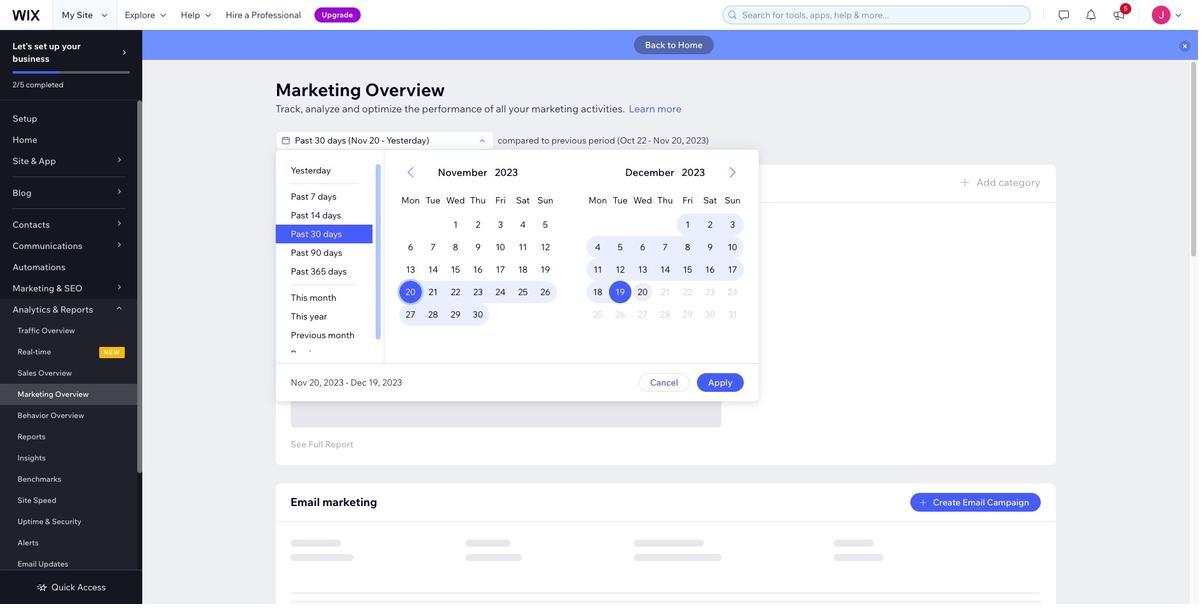 Task type: vqa. For each thing, say whether or not it's contained in the screenshot.
the & within the "Marketing & SEO" popup button
yes



Task type: locate. For each thing, give the bounding box(es) containing it.
nov down learn more link
[[654, 135, 670, 146]]

alert down "compared"
[[434, 165, 522, 180]]

days for past 365 days
[[328, 266, 347, 277]]

0 vertical spatial 30
[[310, 229, 321, 240]]

1 horizontal spatial mon
[[589, 195, 607, 206]]

all
[[496, 102, 507, 115]]

1 horizontal spatial 15
[[683, 264, 692, 275]]

6
[[408, 242, 413, 253], [640, 242, 645, 253]]

1 1 from the left
[[453, 219, 458, 230]]

marketing for marketing overview
[[17, 390, 53, 399]]

hire a professional link
[[218, 0, 309, 30]]

days up 'past 30 days'
[[322, 210, 341, 221]]

4 past from the top
[[291, 247, 308, 258]]

marketing
[[532, 102, 579, 115], [323, 495, 377, 509]]

& left the seo
[[56, 283, 62, 294]]

1 this from the top
[[291, 292, 307, 303]]

0 horizontal spatial 18
[[518, 264, 528, 275]]

& for uptime
[[45, 517, 50, 526]]

9
[[475, 242, 481, 253], [708, 242, 713, 253]]

0 horizontal spatial email
[[17, 559, 37, 569]]

compared to previous period (oct 22 - nov 20, 2023)
[[498, 135, 709, 146]]

2
[[476, 219, 480, 230], [708, 219, 713, 230]]

tue down november
[[426, 195, 440, 206]]

1 horizontal spatial 4
[[595, 242, 601, 253]]

row group for grid containing december
[[572, 214, 759, 363]]

0 horizontal spatial 1
[[453, 219, 458, 230]]

1 horizontal spatial alert
[[622, 165, 709, 180]]

365
[[310, 266, 326, 277]]

1 vertical spatial 18
[[593, 287, 603, 298]]

1 thu from the left
[[470, 195, 486, 206]]

past up the past 14 days
[[291, 191, 308, 202]]

1 mon from the left
[[401, 195, 420, 206]]

email
[[291, 495, 320, 509], [963, 497, 986, 508], [17, 559, 37, 569]]

year for previous year
[[328, 348, 345, 360]]

automations
[[12, 262, 66, 273]]

row
[[399, 184, 557, 214], [587, 184, 744, 214], [399, 214, 557, 236], [587, 214, 744, 236], [399, 236, 557, 258], [587, 236, 744, 258], [399, 258, 557, 281], [587, 258, 744, 281], [399, 281, 557, 303], [587, 281, 744, 303], [399, 303, 557, 326], [587, 303, 744, 326], [399, 326, 557, 348]]

0 horizontal spatial 6
[[408, 242, 413, 253]]

2 15 from the left
[[683, 264, 692, 275]]

1 past from the top
[[291, 191, 308, 202]]

& inside dropdown button
[[31, 155, 37, 167]]

2 previous from the top
[[291, 348, 326, 360]]

1 vertical spatial 11
[[594, 264, 602, 275]]

track,
[[276, 102, 303, 115]]

days for past 30 days
[[323, 229, 342, 240]]

16
[[473, 264, 483, 275], [705, 264, 715, 275]]

alert containing december
[[622, 165, 709, 180]]

26
[[540, 287, 550, 298]]

1
[[453, 219, 458, 230], [686, 219, 690, 230]]

overview inside marketing overview track, analyze and optimize the performance of all your marketing activities. learn more
[[365, 79, 445, 101]]

1 horizontal spatial 12
[[616, 264, 625, 275]]

1 sat from the left
[[516, 195, 530, 206]]

2 thu from the left
[[657, 195, 673, 206]]

12 up tuesday, december 19, 2023 cell
[[616, 264, 625, 275]]

90
[[310, 247, 321, 258]]

past 365 days
[[291, 266, 347, 277]]

20, left "2023)"
[[672, 135, 684, 146]]

1 horizontal spatial 10
[[728, 242, 738, 253]]

site for site speed
[[17, 496, 32, 505]]

0 horizontal spatial 19
[[541, 264, 550, 275]]

1 horizontal spatial 11
[[594, 264, 602, 275]]

period
[[589, 135, 615, 146]]

20, down previous year at left
[[309, 377, 321, 388]]

marketing inside marketing overview track, analyze and optimize the performance of all your marketing activities. learn more
[[532, 102, 579, 115]]

1 vertical spatial marketing
[[323, 495, 377, 509]]

thu down november
[[470, 195, 486, 206]]

2 sun from the left
[[725, 195, 741, 206]]

this for this month
[[291, 292, 307, 303]]

tue down december
[[613, 195, 628, 206]]

0 vertical spatial to
[[668, 39, 676, 51]]

1 horizontal spatial 14
[[428, 264, 438, 275]]

marketing inside marketing overview link
[[17, 390, 53, 399]]

0 vertical spatial year
[[309, 311, 327, 322]]

21
[[429, 287, 437, 298]]

22 right (oct
[[637, 135, 647, 146]]

18 up 25
[[518, 264, 528, 275]]

1 vertical spatial your
[[509, 102, 530, 115]]

1 horizontal spatial fri
[[682, 195, 693, 206]]

0 vertical spatial marketing
[[532, 102, 579, 115]]

1 horizontal spatial 2
[[708, 219, 713, 230]]

0 horizontal spatial 11
[[519, 242, 527, 253]]

past left 365
[[291, 266, 308, 277]]

past down past 7 days on the left top of page
[[291, 210, 308, 221]]

2 sat from the left
[[703, 195, 717, 206]]

campaign
[[988, 497, 1030, 508]]

2 row group from the left
[[572, 214, 759, 363]]

1 vertical spatial month
[[328, 330, 355, 341]]

overview up the
[[365, 79, 445, 101]]

to right back
[[668, 39, 676, 51]]

1 horizontal spatial mon tue wed thu
[[589, 195, 673, 206]]

marketing up analyze
[[276, 79, 361, 101]]

5 inside button
[[1124, 4, 1128, 12]]

overview down marketing overview link
[[51, 411, 84, 420]]

nov
[[654, 135, 670, 146], [291, 377, 307, 388]]

1 vertical spatial nov
[[291, 377, 307, 388]]

back to home alert
[[142, 30, 1199, 60]]

alert down "2023)"
[[622, 165, 709, 180]]

1 vertical spatial home
[[12, 134, 37, 145]]

up
[[49, 41, 60, 52]]

mon tue wed thu for 7
[[401, 195, 486, 206]]

this
[[291, 292, 307, 303], [291, 311, 307, 322]]

0 vertical spatial reports
[[60, 304, 93, 315]]

1 horizontal spatial 3
[[730, 219, 735, 230]]

time
[[35, 347, 51, 356]]

create
[[933, 497, 961, 508]]

analytics & reports
[[12, 304, 93, 315]]

1 horizontal spatial 19
[[616, 287, 625, 298]]

site left app
[[12, 155, 29, 167]]

1 horizontal spatial -
[[649, 135, 652, 146]]

1 vertical spatial 19
[[616, 287, 625, 298]]

2 3 from the left
[[730, 219, 735, 230]]

marketing up behavior
[[17, 390, 53, 399]]

past for past 30 days
[[291, 229, 308, 240]]

0 vertical spatial 5
[[1124, 4, 1128, 12]]

1 horizontal spatial 18
[[593, 287, 603, 298]]

month up 'this year'
[[309, 292, 336, 303]]

email inside sidebar element
[[17, 559, 37, 569]]

let's
[[12, 41, 32, 52]]

0 horizontal spatial 3
[[498, 219, 503, 230]]

email marketing
[[291, 495, 377, 509]]

0 vertical spatial marketing
[[276, 79, 361, 101]]

overview for behavior overview
[[51, 411, 84, 420]]

0 vertical spatial 4
[[520, 219, 526, 230]]

alert
[[434, 165, 522, 180], [622, 165, 709, 180]]

1 alert from the left
[[434, 165, 522, 180]]

help
[[181, 9, 200, 21]]

mon tue wed thu down november
[[401, 195, 486, 206]]

24
[[495, 287, 505, 298]]

sat down "compared"
[[516, 195, 530, 206]]

2 fri from the left
[[682, 195, 693, 206]]

optimize
[[362, 102, 402, 115]]

mon tue wed thu for 5
[[589, 195, 673, 206]]

of
[[485, 102, 494, 115]]

11
[[519, 242, 527, 253], [594, 264, 602, 275]]

1 mon tue wed thu from the left
[[401, 195, 486, 206]]

2 mon from the left
[[589, 195, 607, 206]]

0 horizontal spatial mon
[[401, 195, 420, 206]]

1 13 from the left
[[406, 264, 415, 275]]

wed down december
[[633, 195, 652, 206]]

20 inside cell
[[405, 287, 416, 298]]

grid
[[384, 150, 572, 363], [572, 150, 759, 363]]

0 horizontal spatial 4
[[520, 219, 526, 230]]

1 horizontal spatial nov
[[654, 135, 670, 146]]

12 up the 26
[[541, 242, 550, 253]]

1 grid from the left
[[384, 150, 572, 363]]

marketing inside marketing overview track, analyze and optimize the performance of all your marketing activities. learn more
[[276, 79, 361, 101]]

1 sun from the left
[[537, 195, 553, 206]]

0 horizontal spatial 14
[[310, 210, 320, 221]]

1 horizontal spatial email
[[291, 495, 320, 509]]

site left 'speed'
[[17, 496, 32, 505]]

0 horizontal spatial marketing
[[323, 495, 377, 509]]

2 this from the top
[[291, 311, 307, 322]]

list box
[[276, 161, 384, 363]]

0 vertical spatial 19
[[541, 264, 550, 275]]

behavior
[[17, 411, 49, 420]]

row containing 18
[[587, 281, 744, 303]]

year up previous month
[[309, 311, 327, 322]]

0 vertical spatial this
[[291, 292, 307, 303]]

performance
[[422, 102, 482, 115]]

20,
[[672, 135, 684, 146], [309, 377, 321, 388]]

0 vertical spatial your
[[62, 41, 81, 52]]

days up the past 90 days
[[323, 229, 342, 240]]

2 1 from the left
[[686, 219, 690, 230]]

None field
[[291, 132, 475, 149]]

mon
[[401, 195, 420, 206], [589, 195, 607, 206]]

this for this year
[[291, 311, 307, 322]]

0 horizontal spatial year
[[309, 311, 327, 322]]

insights
[[17, 453, 46, 463]]

business
[[12, 53, 49, 64]]

1 horizontal spatial tue
[[613, 195, 628, 206]]

1 15 from the left
[[451, 264, 460, 275]]

0 horizontal spatial tue
[[426, 195, 440, 206]]

1 3 from the left
[[498, 219, 503, 230]]

1 vertical spatial site
[[12, 155, 29, 167]]

marketing up analytics
[[12, 283, 54, 294]]

marketing inside marketing & seo dropdown button
[[12, 283, 54, 294]]

dec
[[350, 377, 366, 388]]

2 past from the top
[[291, 210, 308, 221]]

2 vertical spatial 5
[[618, 242, 623, 253]]

5 past from the top
[[291, 266, 308, 277]]

2 2 from the left
[[708, 219, 713, 230]]

2 grid from the left
[[572, 150, 759, 363]]

learn more link
[[629, 101, 682, 116]]

0 horizontal spatial 16
[[473, 264, 483, 275]]

overview down "analytics & reports"
[[41, 326, 75, 335]]

1 tue from the left
[[426, 195, 440, 206]]

1 wed from the left
[[446, 195, 465, 206]]

1 horizontal spatial 22
[[637, 135, 647, 146]]

1 for 7
[[686, 219, 690, 230]]

19
[[541, 264, 550, 275], [616, 287, 625, 298]]

1 horizontal spatial 9
[[708, 242, 713, 253]]

your right up
[[62, 41, 81, 52]]

1 vertical spatial reports
[[17, 432, 46, 441]]

1 horizontal spatial wed
[[633, 195, 652, 206]]

overview for sales overview
[[38, 368, 72, 378]]

site inside dropdown button
[[12, 155, 29, 167]]

uptime & security
[[17, 517, 81, 526]]

2 tue from the left
[[613, 195, 628, 206]]

& inside dropdown button
[[56, 283, 62, 294]]

20
[[405, 287, 416, 298], [638, 287, 648, 298]]

1 vertical spatial 4
[[595, 242, 601, 253]]

20 up 27 at the bottom of page
[[405, 287, 416, 298]]

0 horizontal spatial 20
[[405, 287, 416, 298]]

0 vertical spatial 22
[[637, 135, 647, 146]]

row group
[[384, 214, 572, 363], [572, 214, 759, 363]]

my
[[62, 9, 75, 21]]

25
[[518, 287, 528, 298]]

2023 down "compared"
[[495, 166, 518, 179]]

0 vertical spatial nov
[[654, 135, 670, 146]]

17
[[496, 264, 505, 275], [728, 264, 737, 275]]

past left 90 on the top of the page
[[291, 247, 308, 258]]

1 horizontal spatial your
[[509, 102, 530, 115]]

0 vertical spatial 12
[[541, 242, 550, 253]]

1 horizontal spatial 16
[[705, 264, 715, 275]]

days
[[317, 191, 336, 202], [322, 210, 341, 221], [323, 229, 342, 240], [323, 247, 342, 258], [328, 266, 347, 277]]

& inside 'link'
[[45, 517, 50, 526]]

1 horizontal spatial 20
[[638, 287, 648, 298]]

1 horizontal spatial 20,
[[672, 135, 684, 146]]

home down the "setup"
[[12, 134, 37, 145]]

1 fri from the left
[[495, 195, 506, 206]]

hire
[[226, 9, 243, 21]]

1 previous from the top
[[291, 330, 326, 341]]

quick access
[[51, 582, 106, 593]]

1 vertical spatial 30
[[473, 309, 483, 320]]

past for past 14 days
[[291, 210, 308, 221]]

wed for 8
[[446, 195, 465, 206]]

10
[[496, 242, 505, 253], [728, 242, 738, 253]]

reports down the seo
[[60, 304, 93, 315]]

19 inside cell
[[616, 287, 625, 298]]

sat down "2023)"
[[703, 195, 717, 206]]

your
[[62, 41, 81, 52], [509, 102, 530, 115]]

site right my
[[77, 9, 93, 21]]

fri for 10
[[495, 195, 506, 206]]

your right the all
[[509, 102, 530, 115]]

month for this month
[[309, 292, 336, 303]]

& right uptime
[[45, 517, 50, 526]]

1 horizontal spatial thu
[[657, 195, 673, 206]]

- right (oct
[[649, 135, 652, 146]]

3 past from the top
[[291, 229, 308, 240]]

thu for 9
[[470, 195, 486, 206]]

18 left tuesday, december 19, 2023 cell
[[593, 287, 603, 298]]

wed down november
[[446, 195, 465, 206]]

blog
[[12, 187, 32, 199]]

& inside popup button
[[53, 304, 58, 315]]

& down marketing & seo
[[53, 304, 58, 315]]

email for email marketing
[[291, 495, 320, 509]]

year down previous month
[[328, 348, 345, 360]]

days up the past 14 days
[[317, 191, 336, 202]]

home link
[[0, 129, 137, 150]]

to for compared
[[541, 135, 550, 146]]

1 row group from the left
[[384, 214, 572, 363]]

30 right 29
[[473, 309, 483, 320]]

tue for 5
[[613, 195, 628, 206]]

1 horizontal spatial 1
[[686, 219, 690, 230]]

nov down previous year at left
[[291, 377, 307, 388]]

previous down 'this year'
[[291, 330, 326, 341]]

to inside "button"
[[668, 39, 676, 51]]

0 vertical spatial 18
[[518, 264, 528, 275]]

month
[[309, 292, 336, 303], [328, 330, 355, 341]]

0 horizontal spatial thu
[[470, 195, 486, 206]]

this up 'this year'
[[291, 292, 307, 303]]

2 wed from the left
[[633, 195, 652, 206]]

let's set up your business
[[12, 41, 81, 64]]

row group for grid containing november
[[384, 214, 572, 363]]

row containing 6
[[399, 236, 557, 258]]

mon tue wed thu down december
[[589, 195, 673, 206]]

1 20 from the left
[[405, 287, 416, 298]]

0 horizontal spatial 8
[[453, 242, 458, 253]]

days for past 14 days
[[322, 210, 341, 221]]

thu for 7
[[657, 195, 673, 206]]

8
[[453, 242, 458, 253], [685, 242, 690, 253]]

month up previous year at left
[[328, 330, 355, 341]]

1 horizontal spatial marketing
[[532, 102, 579, 115]]

1 vertical spatial 20,
[[309, 377, 321, 388]]

- left the dec
[[346, 377, 348, 388]]

22
[[637, 135, 647, 146], [451, 287, 460, 298]]

your inside let's set up your business
[[62, 41, 81, 52]]

1 vertical spatial 12
[[616, 264, 625, 275]]

22 right 21
[[451, 287, 460, 298]]

0 vertical spatial home
[[678, 39, 703, 51]]

1 vertical spatial year
[[328, 348, 345, 360]]

past down the past 14 days
[[291, 229, 308, 240]]

overview up marketing overview
[[38, 368, 72, 378]]

0 horizontal spatial to
[[541, 135, 550, 146]]

1 horizontal spatial year
[[328, 348, 345, 360]]

20 right tuesday, december 19, 2023 cell
[[638, 287, 648, 298]]

0 horizontal spatial fri
[[495, 195, 506, 206]]

13
[[406, 264, 415, 275], [638, 264, 647, 275]]

sat for 9
[[703, 195, 717, 206]]

alerts
[[17, 538, 39, 548]]

more
[[658, 102, 682, 115]]

previous down previous month
[[291, 348, 326, 360]]

0 horizontal spatial -
[[346, 377, 348, 388]]

30
[[310, 229, 321, 240], [473, 309, 483, 320]]

year for this year
[[309, 311, 327, 322]]

past for past 365 days
[[291, 266, 308, 277]]

30 inside list box
[[310, 229, 321, 240]]

0 horizontal spatial home
[[12, 134, 37, 145]]

2 horizontal spatial email
[[963, 497, 986, 508]]

0 horizontal spatial wed
[[446, 195, 465, 206]]

november
[[438, 166, 487, 179]]

2 vertical spatial marketing
[[17, 390, 53, 399]]

1 vertical spatial 5
[[543, 219, 548, 230]]

marketing overview
[[17, 390, 89, 399]]

0 vertical spatial 11
[[519, 242, 527, 253]]

& left app
[[31, 155, 37, 167]]

2 mon tue wed thu from the left
[[589, 195, 673, 206]]

back
[[645, 39, 666, 51]]

days right 90 on the top of the page
[[323, 247, 342, 258]]

seo
[[64, 283, 82, 294]]

this down this month
[[291, 311, 307, 322]]

past 90 days
[[291, 247, 342, 258]]

days right 365
[[328, 266, 347, 277]]

7
[[310, 191, 316, 202], [430, 242, 436, 253], [663, 242, 668, 253]]

Search for tools, apps, help & more... field
[[739, 6, 1027, 24]]

thu down december
[[657, 195, 673, 206]]

email inside button
[[963, 497, 986, 508]]

0 vertical spatial previous
[[291, 330, 326, 341]]

site
[[77, 9, 93, 21], [12, 155, 29, 167], [17, 496, 32, 505]]

benchmarks
[[17, 474, 61, 484]]

1 2 from the left
[[476, 219, 480, 230]]

days for past 90 days
[[323, 247, 342, 258]]

overview down the 'sales overview' link
[[55, 390, 89, 399]]

row containing 4
[[587, 236, 744, 258]]

1 horizontal spatial 30
[[473, 309, 483, 320]]

the
[[405, 102, 420, 115]]

reports up insights
[[17, 432, 46, 441]]

1 horizontal spatial 5
[[618, 242, 623, 253]]

behavior overview link
[[0, 405, 137, 426]]

30 inside row
[[473, 309, 483, 320]]

30 down the past 14 days
[[310, 229, 321, 240]]

0 vertical spatial -
[[649, 135, 652, 146]]

2 alert from the left
[[622, 165, 709, 180]]

to left previous
[[541, 135, 550, 146]]

home right back
[[678, 39, 703, 51]]

communications button
[[0, 235, 137, 257]]



Task type: describe. For each thing, give the bounding box(es) containing it.
4 inside row
[[595, 242, 601, 253]]

benchmarks link
[[0, 469, 137, 490]]

3 for 9
[[730, 219, 735, 230]]

your inside marketing overview track, analyze and optimize the performance of all your marketing activities. learn more
[[509, 102, 530, 115]]

0 vertical spatial 20,
[[672, 135, 684, 146]]

marketing overview link
[[0, 384, 137, 405]]

sun for 12
[[537, 195, 553, 206]]

to for back
[[668, 39, 676, 51]]

previous for previous month
[[291, 330, 326, 341]]

2/5 completed
[[12, 80, 64, 89]]

2 horizontal spatial 7
[[663, 242, 668, 253]]

traffic overview
[[17, 326, 75, 335]]

row containing 11
[[587, 258, 744, 281]]

tue for 7
[[426, 195, 440, 206]]

monday, november 20, 2023 cell
[[399, 281, 422, 303]]

2023 left the dec
[[323, 377, 344, 388]]

list box containing yesterday
[[276, 161, 384, 363]]

29
[[450, 309, 460, 320]]

site speed
[[17, 496, 56, 505]]

2 16 from the left
[[705, 264, 715, 275]]

nov 20, 2023 - dec 19, 2023
[[291, 377, 402, 388]]

days for past 7 days
[[317, 191, 336, 202]]

28
[[428, 309, 438, 320]]

marketing for marketing & seo
[[12, 283, 54, 294]]

sales overview link
[[0, 363, 137, 384]]

(oct
[[617, 135, 635, 146]]

mon for 4
[[589, 195, 607, 206]]

2 20 from the left
[[638, 287, 648, 298]]

2 8 from the left
[[685, 242, 690, 253]]

0 horizontal spatial 20,
[[309, 377, 321, 388]]

1 vertical spatial -
[[346, 377, 348, 388]]

help button
[[173, 0, 218, 30]]

email updates
[[17, 559, 68, 569]]

reports inside popup button
[[60, 304, 93, 315]]

2 for 8
[[708, 219, 713, 230]]

mon for 6
[[401, 195, 420, 206]]

& for marketing
[[56, 283, 62, 294]]

alerts link
[[0, 533, 137, 554]]

past for past 90 days
[[291, 247, 308, 258]]

analytics & reports button
[[0, 299, 137, 320]]

overview for marketing overview
[[55, 390, 89, 399]]

2 6 from the left
[[640, 242, 645, 253]]

this year
[[291, 311, 327, 322]]

0 horizontal spatial reports
[[17, 432, 46, 441]]

compared
[[498, 135, 539, 146]]

uptime & security link
[[0, 511, 137, 533]]

real-time
[[17, 347, 51, 356]]

22 inside row
[[451, 287, 460, 298]]

sales overview
[[17, 368, 72, 378]]

app
[[39, 155, 56, 167]]

set
[[34, 41, 47, 52]]

setup link
[[0, 108, 137, 129]]

row containing 20
[[399, 281, 557, 303]]

blog button
[[0, 182, 137, 204]]

0 horizontal spatial nov
[[291, 377, 307, 388]]

23
[[473, 287, 483, 298]]

0 horizontal spatial 5
[[543, 219, 548, 230]]

row containing 27
[[399, 303, 557, 326]]

sales
[[17, 368, 37, 378]]

quick access button
[[36, 582, 106, 593]]

upgrade button
[[314, 7, 361, 22]]

create email campaign button
[[911, 493, 1041, 512]]

access
[[77, 582, 106, 593]]

2 17 from the left
[[728, 264, 737, 275]]

marketing for marketing overview track, analyze and optimize the performance of all your marketing activities. learn more
[[276, 79, 361, 101]]

14 inside list box
[[310, 210, 320, 221]]

1 10 from the left
[[496, 242, 505, 253]]

past for past 7 days
[[291, 191, 308, 202]]

1 horizontal spatial 7
[[430, 242, 436, 253]]

previous month
[[291, 330, 355, 341]]

overview for marketing overview track, analyze and optimize the performance of all your marketing activities. learn more
[[365, 79, 445, 101]]

completed
[[26, 80, 64, 89]]

alert containing november
[[434, 165, 522, 180]]

grid containing december
[[572, 150, 759, 363]]

setup
[[12, 113, 37, 124]]

site & app button
[[0, 150, 137, 172]]

2023 right 19,
[[382, 377, 402, 388]]

past 14 days
[[291, 210, 341, 221]]

apply button
[[697, 373, 744, 392]]

real-
[[17, 347, 35, 356]]

1 17 from the left
[[496, 264, 505, 275]]

professional
[[251, 9, 301, 21]]

automations link
[[0, 257, 137, 278]]

previous for previous year
[[291, 348, 326, 360]]

december
[[625, 166, 674, 179]]

overview for traffic overview
[[41, 326, 75, 335]]

1 9 from the left
[[475, 242, 481, 253]]

site speed link
[[0, 490, 137, 511]]

marketing & seo button
[[0, 278, 137, 299]]

email updates link
[[0, 554, 137, 575]]

& for site
[[31, 155, 37, 167]]

2023 down "2023)"
[[682, 166, 705, 179]]

1 for 9
[[453, 219, 458, 230]]

communications
[[12, 240, 82, 252]]

back to home
[[645, 39, 703, 51]]

marketing overview track, analyze and optimize the performance of all your marketing activities. learn more
[[276, 79, 682, 115]]

analytics
[[12, 304, 51, 315]]

grid containing november
[[384, 150, 572, 363]]

behavior overview
[[17, 411, 84, 420]]

sat for 11
[[516, 195, 530, 206]]

past 7 days
[[291, 191, 336, 202]]

learn
[[629, 102, 656, 115]]

2023)
[[686, 135, 709, 146]]

& for analytics
[[53, 304, 58, 315]]

updates
[[38, 559, 68, 569]]

2 13 from the left
[[638, 264, 647, 275]]

back to home button
[[634, 36, 714, 54]]

19,
[[368, 377, 380, 388]]

contacts button
[[0, 214, 137, 235]]

my site
[[62, 9, 93, 21]]

fri for 8
[[682, 195, 693, 206]]

5 button
[[1106, 0, 1133, 30]]

0 horizontal spatial 12
[[541, 242, 550, 253]]

site for site & app
[[12, 155, 29, 167]]

1 16 from the left
[[473, 264, 483, 275]]

and
[[342, 102, 360, 115]]

3 for 11
[[498, 219, 503, 230]]

uptime
[[17, 517, 43, 526]]

row containing 13
[[399, 258, 557, 281]]

2 for 10
[[476, 219, 480, 230]]

home inside 'link'
[[12, 134, 37, 145]]

0 horizontal spatial 7
[[310, 191, 316, 202]]

0 vertical spatial site
[[77, 9, 93, 21]]

2 9 from the left
[[708, 242, 713, 253]]

hire a professional
[[226, 9, 301, 21]]

sidebar element
[[0, 30, 142, 604]]

2 horizontal spatial 14
[[660, 264, 670, 275]]

previous year
[[291, 348, 345, 360]]

site & app
[[12, 155, 56, 167]]

cancel button
[[639, 373, 689, 392]]

1 8 from the left
[[453, 242, 458, 253]]

sun for 10
[[725, 195, 741, 206]]

2 10 from the left
[[728, 242, 738, 253]]

contacts
[[12, 219, 50, 230]]

a
[[245, 9, 249, 21]]

email for email updates
[[17, 559, 37, 569]]

apply
[[708, 377, 733, 388]]

this month
[[291, 292, 336, 303]]

27
[[406, 309, 415, 320]]

tuesday, december 19, 2023 cell
[[609, 281, 632, 303]]

new
[[104, 348, 120, 356]]

1 6 from the left
[[408, 242, 413, 253]]

wed for 6
[[633, 195, 652, 206]]

month for previous month
[[328, 330, 355, 341]]

create email campaign
[[933, 497, 1030, 508]]

home inside "button"
[[678, 39, 703, 51]]

explore
[[125, 9, 155, 21]]



